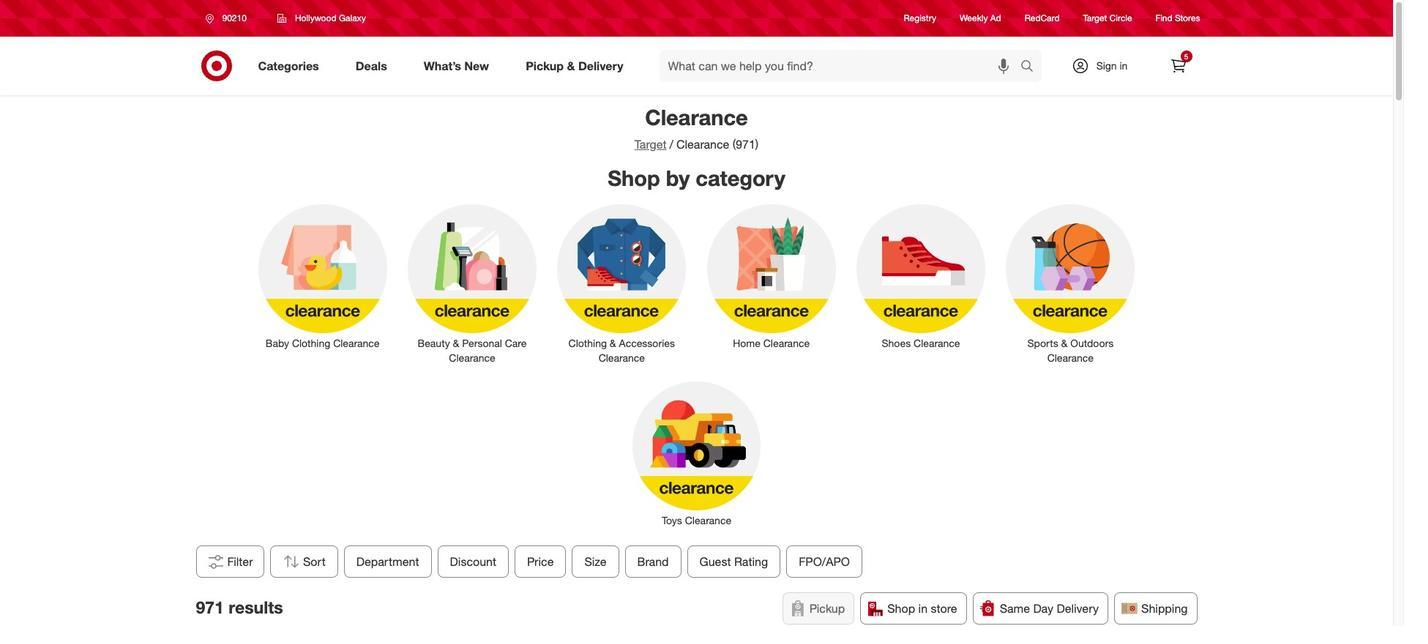 Task type: vqa. For each thing, say whether or not it's contained in the screenshot.
works
no



Task type: describe. For each thing, give the bounding box(es) containing it.
guest rating
[[700, 555, 768, 569]]

circle
[[1110, 13, 1133, 24]]

filter button
[[196, 546, 264, 578]]

971
[[196, 597, 224, 617]]

clearance inside clothing & accessories clearance
[[599, 352, 645, 364]]

registry link
[[904, 12, 937, 25]]

baby clothing clearance link
[[248, 202, 398, 351]]

baby
[[266, 337, 289, 350]]

accessories
[[619, 337, 675, 350]]

/
[[670, 137, 674, 152]]

shop in store
[[888, 602, 958, 616]]

shipping button
[[1115, 593, 1198, 625]]

galaxy
[[339, 12, 366, 23]]

department button
[[344, 546, 432, 578]]

home clearance link
[[697, 202, 847, 351]]

clearance target / clearance (971)
[[635, 104, 759, 152]]

by
[[666, 165, 690, 191]]

same day delivery button
[[973, 593, 1109, 625]]

discount button
[[437, 546, 509, 578]]

guest
[[700, 555, 731, 569]]

new
[[465, 58, 489, 73]]

beauty
[[418, 337, 450, 350]]

day
[[1034, 602, 1054, 616]]

price
[[527, 555, 554, 569]]

clearance inside beauty & personal care clearance
[[449, 352, 496, 364]]

what's new
[[424, 58, 489, 73]]

shop for shop by category
[[608, 165, 660, 191]]

category
[[696, 165, 786, 191]]

clothing & accessories clearance
[[569, 337, 675, 364]]

search button
[[1014, 50, 1049, 85]]

5 link
[[1163, 50, 1195, 82]]

shoes clearance link
[[847, 202, 996, 351]]

weekly ad
[[960, 13, 1002, 24]]

clothing & accessories clearance link
[[547, 202, 697, 366]]

5
[[1185, 52, 1189, 61]]

home
[[733, 337, 761, 350]]

pickup & delivery
[[526, 58, 624, 73]]

1 clothing from the left
[[292, 337, 331, 350]]

target circle
[[1084, 13, 1133, 24]]

pickup for pickup & delivery
[[526, 58, 564, 73]]

delivery for pickup & delivery
[[579, 58, 624, 73]]

redcard link
[[1025, 12, 1060, 25]]

weekly ad link
[[960, 12, 1002, 25]]

sort button
[[270, 546, 338, 578]]

What can we help you find? suggestions appear below search field
[[660, 50, 1024, 82]]

find stores
[[1156, 13, 1201, 24]]

sports & outdoors clearance link
[[996, 202, 1146, 366]]

pickup for pickup
[[810, 602, 845, 616]]

price button
[[515, 546, 566, 578]]

stores
[[1176, 13, 1201, 24]]

redcard
[[1025, 13, 1060, 24]]

target link
[[635, 137, 667, 152]]

target circle link
[[1084, 12, 1133, 25]]

target inside clearance target / clearance (971)
[[635, 137, 667, 152]]

sort
[[303, 555, 325, 569]]

shipping
[[1142, 602, 1188, 616]]

sports & outdoors clearance
[[1028, 337, 1114, 364]]

results
[[229, 597, 283, 617]]

discount
[[450, 555, 496, 569]]

rating
[[734, 555, 768, 569]]

shop in store button
[[861, 593, 967, 625]]

find stores link
[[1156, 12, 1201, 25]]

outdoors
[[1071, 337, 1114, 350]]



Task type: locate. For each thing, give the bounding box(es) containing it.
shop by category
[[608, 165, 786, 191]]

&
[[567, 58, 575, 73], [453, 337, 460, 350], [610, 337, 616, 350], [1062, 337, 1068, 350]]

in right sign
[[1120, 59, 1128, 72]]

fpo/apo
[[799, 555, 850, 569]]

clearance
[[645, 104, 748, 130], [677, 137, 730, 152], [333, 337, 380, 350], [764, 337, 810, 350], [914, 337, 961, 350], [449, 352, 496, 364], [599, 352, 645, 364], [1048, 352, 1094, 364], [685, 514, 732, 527]]

0 horizontal spatial target
[[635, 137, 667, 152]]

search
[[1014, 60, 1049, 74]]

in for shop
[[919, 602, 928, 616]]

1 horizontal spatial pickup
[[810, 602, 845, 616]]

store
[[931, 602, 958, 616]]

0 horizontal spatial pickup
[[526, 58, 564, 73]]

delivery
[[579, 58, 624, 73], [1057, 602, 1099, 616]]

beauty & personal care clearance
[[418, 337, 527, 364]]

2 clothing from the left
[[569, 337, 607, 350]]

sports
[[1028, 337, 1059, 350]]

0 horizontal spatial shop
[[608, 165, 660, 191]]

hollywood
[[295, 12, 337, 23]]

shop for shop in store
[[888, 602, 916, 616]]

target
[[1084, 13, 1108, 24], [635, 137, 667, 152]]

pickup right new
[[526, 58, 564, 73]]

home clearance
[[733, 337, 810, 350]]

0 vertical spatial pickup
[[526, 58, 564, 73]]

brand
[[637, 555, 669, 569]]

deals link
[[343, 50, 406, 82]]

90210 button
[[196, 5, 262, 31]]

sign in
[[1097, 59, 1128, 72]]

clearance inside the sports & outdoors clearance
[[1048, 352, 1094, 364]]

shop down the target "link"
[[608, 165, 660, 191]]

find
[[1156, 13, 1173, 24]]

in inside shop in store button
[[919, 602, 928, 616]]

0 vertical spatial target
[[1084, 13, 1108, 24]]

90210
[[222, 12, 247, 23]]

1 horizontal spatial target
[[1084, 13, 1108, 24]]

baby clothing clearance
[[266, 337, 380, 350]]

pickup & delivery link
[[514, 50, 642, 82]]

1 horizontal spatial delivery
[[1057, 602, 1099, 616]]

& for sports
[[1062, 337, 1068, 350]]

same
[[1000, 602, 1031, 616]]

target inside target circle link
[[1084, 13, 1108, 24]]

delivery inside "button"
[[1057, 602, 1099, 616]]

beauty & personal care clearance link
[[398, 202, 547, 366]]

& for pickup
[[567, 58, 575, 73]]

& for clothing
[[610, 337, 616, 350]]

weekly
[[960, 13, 988, 24]]

size button
[[572, 546, 619, 578]]

clothing inside clothing & accessories clearance
[[569, 337, 607, 350]]

personal
[[462, 337, 502, 350]]

ad
[[991, 13, 1002, 24]]

pickup button
[[783, 593, 855, 625]]

pickup inside button
[[810, 602, 845, 616]]

target left /
[[635, 137, 667, 152]]

1 vertical spatial pickup
[[810, 602, 845, 616]]

department
[[356, 555, 419, 569]]

1 vertical spatial delivery
[[1057, 602, 1099, 616]]

clothing
[[292, 337, 331, 350], [569, 337, 607, 350]]

1 horizontal spatial clothing
[[569, 337, 607, 350]]

categories
[[258, 58, 319, 73]]

care
[[505, 337, 527, 350]]

0 vertical spatial in
[[1120, 59, 1128, 72]]

0 vertical spatial delivery
[[579, 58, 624, 73]]

same day delivery
[[1000, 602, 1099, 616]]

971 results
[[196, 597, 283, 617]]

toys clearance link
[[622, 379, 772, 528]]

what's new link
[[411, 50, 508, 82]]

in for sign
[[1120, 59, 1128, 72]]

0 horizontal spatial delivery
[[579, 58, 624, 73]]

1 horizontal spatial shop
[[888, 602, 916, 616]]

1 vertical spatial target
[[635, 137, 667, 152]]

filter
[[227, 555, 253, 569]]

0 horizontal spatial in
[[919, 602, 928, 616]]

delivery for same day delivery
[[1057, 602, 1099, 616]]

toys clearance
[[662, 514, 732, 527]]

in left store
[[919, 602, 928, 616]]

0 horizontal spatial clothing
[[292, 337, 331, 350]]

guest rating button
[[687, 546, 781, 578]]

& inside clothing & accessories clearance
[[610, 337, 616, 350]]

hollywood galaxy
[[295, 12, 366, 23]]

clothing right baby on the left of page
[[292, 337, 331, 350]]

in
[[1120, 59, 1128, 72], [919, 602, 928, 616]]

& inside the sports & outdoors clearance
[[1062, 337, 1068, 350]]

deals
[[356, 58, 387, 73]]

sign in link
[[1059, 50, 1151, 82]]

1 horizontal spatial in
[[1120, 59, 1128, 72]]

hollywood galaxy button
[[268, 5, 376, 31]]

pickup down fpo/apo button
[[810, 602, 845, 616]]

1 vertical spatial shop
[[888, 602, 916, 616]]

what's
[[424, 58, 461, 73]]

target left circle
[[1084, 13, 1108, 24]]

shop inside button
[[888, 602, 916, 616]]

(971)
[[733, 137, 759, 152]]

shop left store
[[888, 602, 916, 616]]

shop
[[608, 165, 660, 191], [888, 602, 916, 616]]

fpo/apo button
[[786, 546, 863, 578]]

categories link
[[246, 50, 337, 82]]

clothing left the accessories
[[569, 337, 607, 350]]

in inside sign in link
[[1120, 59, 1128, 72]]

pickup
[[526, 58, 564, 73], [810, 602, 845, 616]]

shoes
[[882, 337, 911, 350]]

shoes clearance
[[882, 337, 961, 350]]

0 vertical spatial shop
[[608, 165, 660, 191]]

& for beauty
[[453, 337, 460, 350]]

& inside beauty & personal care clearance
[[453, 337, 460, 350]]

toys
[[662, 514, 683, 527]]

size
[[585, 555, 607, 569]]

registry
[[904, 13, 937, 24]]

sign
[[1097, 59, 1117, 72]]

brand button
[[625, 546, 681, 578]]

1 vertical spatial in
[[919, 602, 928, 616]]



